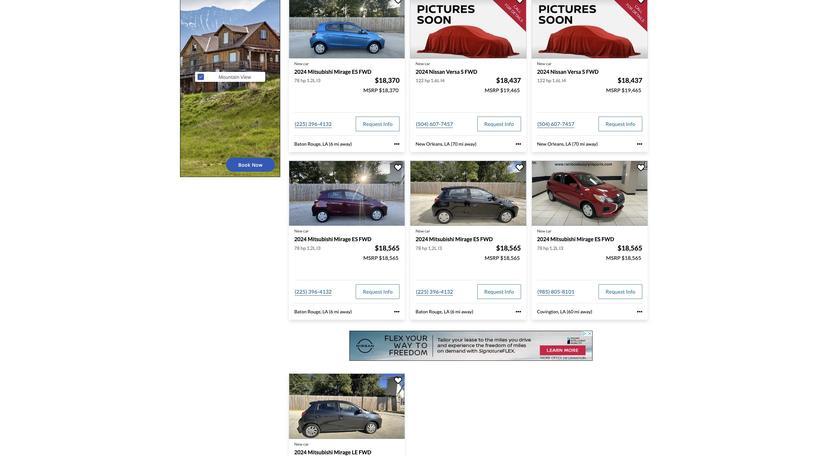 Task type: vqa. For each thing, say whether or not it's contained in the screenshot.


Task type: describe. For each thing, give the bounding box(es) containing it.
mitsubishi for red 2024 mitsubishi mirage es fwd hatchback front-wheel drive continuously variable transmission 'image'
[[551, 236, 576, 242]]

request info button for 'sapphire blue metallic 2024 mitsubishi mirage es fwd hatchback front-wheel drive continuously variable transmission' "image"
[[356, 117, 400, 131]]

78 hp 1.2l i3 for red 2024 mitsubishi mirage es fwd hatchback front-wheel drive continuously variable transmission 'image'
[[537, 245, 564, 251]]

fwd for wine red metallic 2024 mitsubishi mirage es fwd hatchback front-wheel drive continuously variable transmission image
[[359, 236, 372, 242]]

(225) for request info button related to jet black metallic 2024 mitsubishi mirage es fwd hatchback front-wheel drive continuously variable transmission image (225) 396-4132 button
[[416, 288, 429, 295]]

fwd for 'sapphire blue metallic 2024 mitsubishi mirage es fwd hatchback front-wheel drive continuously variable transmission' "image"
[[359, 69, 372, 75]]

ellipsis h image for red 2024 mitsubishi mirage es fwd hatchback front-wheel drive continuously variable transmission 'image' request info button
[[637, 309, 643, 314]]

orleans, for request info button associated with fresh powder 2024 nissan versa s fwd sedan front-wheel drive continuously variable transmission image
[[426, 141, 444, 147]]

fwd for red 2024 mitsubishi mirage es fwd hatchback front-wheel drive continuously variable transmission 'image'
[[602, 236, 614, 242]]

(225) 396-4132 button for request info button for wine red metallic 2024 mitsubishi mirage es fwd hatchback front-wheel drive continuously variable transmission image
[[294, 284, 332, 299]]

gun metallic 2024 nissan versa s fwd sedan front-wheel drive continuously variable transmission image
[[532, 0, 648, 59]]

mitsubishi for 'sapphire blue metallic 2024 mitsubishi mirage es fwd hatchback front-wheel drive continuously variable transmission' "image"
[[308, 69, 333, 75]]

396- for (225) 396-4132 button corresponding to request info button for wine red metallic 2024 mitsubishi mirage es fwd hatchback front-wheel drive continuously variable transmission image
[[308, 288, 319, 295]]

baton rouge, la (6 mi away) for request info button related to jet black metallic 2024 mitsubishi mirage es fwd hatchback front-wheel drive continuously variable transmission image (225) 396-4132 button
[[416, 309, 474, 314]]

fwd for fresh powder 2024 nissan versa s fwd sedan front-wheel drive continuously variable transmission image
[[465, 69, 478, 75]]

baton rouge, la (6 mi away) for (225) 396-4132 button related to request info button for 'sapphire blue metallic 2024 mitsubishi mirage es fwd hatchback front-wheel drive continuously variable transmission' "image"
[[294, 141, 352, 147]]

la for gun metallic 2024 nissan versa s fwd sedan front-wheel drive continuously variable transmission 'image' at right top
[[566, 141, 572, 147]]

ellipsis h image for $18,565
[[516, 309, 521, 314]]

la for wine red metallic 2024 mitsubishi mirage es fwd hatchback front-wheel drive continuously variable transmission image
[[323, 309, 328, 314]]

new car 2024 mitsubishi mirage le fwd
[[294, 442, 372, 455]]

request info button for jet black metallic 2024 mitsubishi mirage es fwd hatchback front-wheel drive continuously variable transmission image
[[477, 284, 521, 299]]

msrp for request info button for wine red metallic 2024 mitsubishi mirage es fwd hatchback front-wheel drive continuously variable transmission image
[[364, 255, 378, 261]]

i3 for jet black metallic 2024 mitsubishi mirage es fwd hatchback front-wheel drive continuously variable transmission image
[[438, 245, 442, 251]]

red 2024 mitsubishi mirage es fwd hatchback front-wheel drive continuously variable transmission image
[[532, 161, 648, 226]]

$18,565 msrp $18,565 for red 2024 mitsubishi mirage es fwd hatchback front-wheel drive continuously variable transmission 'image'
[[606, 244, 643, 261]]

i3 for red 2024 mitsubishi mirage es fwd hatchback front-wheel drive continuously variable transmission 'image'
[[559, 245, 564, 251]]

new car 2024 mitsubishi mirage es fwd for jet black metallic 2024 mitsubishi mirage es fwd hatchback front-wheel drive continuously variable transmission image
[[416, 229, 493, 242]]

ellipsis h image for request info button for wine red metallic 2024 mitsubishi mirage es fwd hatchback front-wheel drive continuously variable transmission image
[[394, 309, 400, 314]]

es for red 2024 mitsubishi mirage es fwd hatchback front-wheel drive continuously variable transmission 'image' request info button
[[595, 236, 601, 242]]

new inside new car 2024 mitsubishi mirage le fwd
[[294, 442, 303, 447]]

request info button for gun metallic 2024 nissan versa s fwd sedan front-wheel drive continuously variable transmission 'image' at right top
[[599, 117, 643, 131]]

122 for fresh powder 2024 nissan versa s fwd sedan front-wheel drive continuously variable transmission image
[[416, 78, 424, 83]]

away) for wine red metallic 2024 mitsubishi mirage es fwd hatchback front-wheel drive continuously variable transmission image
[[340, 309, 352, 314]]

info for request info button related to jet black metallic 2024 mitsubishi mirage es fwd hatchback front-wheel drive continuously variable transmission image
[[505, 288, 514, 295]]

2024 for 'sapphire blue metallic 2024 mitsubishi mirage es fwd hatchback front-wheel drive continuously variable transmission' "image"
[[294, 69, 307, 75]]

mitsubishi inside new car 2024 mitsubishi mirage le fwd
[[308, 449, 333, 455]]

ellipsis h image for $18,437
[[516, 142, 521, 147]]

away) for fresh powder 2024 nissan versa s fwd sedan front-wheel drive continuously variable transmission image
[[465, 141, 477, 147]]

info for request info button for wine red metallic 2024 mitsubishi mirage es fwd hatchback front-wheel drive continuously variable transmission image
[[383, 288, 393, 295]]

(985) 805-8101
[[538, 288, 575, 295]]

(225) 396-4132 button for request info button related to jet black metallic 2024 mitsubishi mirage es fwd hatchback front-wheel drive continuously variable transmission image
[[416, 284, 454, 299]]

msrp for red 2024 mitsubishi mirage es fwd hatchback front-wheel drive continuously variable transmission 'image' request info button
[[606, 255, 621, 261]]

1.2l for jet black metallic 2024 mitsubishi mirage es fwd hatchback front-wheel drive continuously variable transmission image
[[428, 245, 437, 251]]

(504) for fresh powder 2024 nissan versa s fwd sedan front-wheel drive continuously variable transmission image
[[416, 121, 429, 127]]

78 hp 1.2l i3 for 'sapphire blue metallic 2024 mitsubishi mirage es fwd hatchback front-wheel drive continuously variable transmission' "image"
[[294, 78, 321, 83]]

805-
[[551, 288, 562, 295]]

covington,
[[537, 309, 560, 314]]

es for request info button for wine red metallic 2024 mitsubishi mirage es fwd hatchback front-wheel drive continuously variable transmission image
[[352, 236, 358, 242]]

(6 for (225) 396-4132 button corresponding to request info button for wine red metallic 2024 mitsubishi mirage es fwd hatchback front-wheel drive continuously variable transmission image
[[329, 309, 333, 314]]

rouge, for (225) 396-4132 button related to request info button for 'sapphire blue metallic 2024 mitsubishi mirage es fwd hatchback front-wheel drive continuously variable transmission' "image"
[[308, 141, 322, 147]]

request for wine red metallic 2024 mitsubishi mirage es fwd hatchback front-wheel drive continuously variable transmission image
[[363, 288, 382, 295]]

car for gun metallic 2024 nissan versa s fwd sedan front-wheel drive continuously variable transmission 'image' at right top
[[546, 61, 552, 66]]

1.2l for wine red metallic 2024 mitsubishi mirage es fwd hatchback front-wheel drive continuously variable transmission image
[[307, 245, 316, 251]]

2024 for red 2024 mitsubishi mirage es fwd hatchback front-wheel drive continuously variable transmission 'image'
[[537, 236, 550, 242]]

hp for wine red metallic 2024 mitsubishi mirage es fwd hatchback front-wheel drive continuously variable transmission image
[[301, 245, 306, 251]]

(504) for gun metallic 2024 nissan versa s fwd sedan front-wheel drive continuously variable transmission 'image' at right top
[[538, 121, 550, 127]]

(504) 607-7457 button for request info button associated with fresh powder 2024 nissan versa s fwd sedan front-wheel drive continuously variable transmission image
[[416, 117, 454, 131]]

1.2l for 'sapphire blue metallic 2024 mitsubishi mirage es fwd hatchback front-wheel drive continuously variable transmission' "image"
[[307, 78, 316, 83]]

mirage for jet black metallic 2024 mitsubishi mirage es fwd hatchback front-wheel drive continuously variable transmission image
[[456, 236, 472, 242]]

607- for request info button for gun metallic 2024 nissan versa s fwd sedan front-wheel drive continuously variable transmission 'image' at right top
[[551, 121, 562, 127]]

mi for request info button for 'sapphire blue metallic 2024 mitsubishi mirage es fwd hatchback front-wheel drive continuously variable transmission' "image"
[[334, 141, 339, 147]]

la for fresh powder 2024 nissan versa s fwd sedan front-wheel drive continuously variable transmission image
[[445, 141, 450, 147]]

info for request info button for 'sapphire blue metallic 2024 mitsubishi mirage es fwd hatchback front-wheel drive continuously variable transmission' "image"
[[383, 121, 393, 127]]

mitsubishi for wine red metallic 2024 mitsubishi mirage es fwd hatchback front-wheel drive continuously variable transmission image
[[308, 236, 333, 242]]

fwd for gun metallic 2024 nissan versa s fwd sedan front-wheel drive continuously variable transmission 'image' at right top
[[586, 69, 599, 75]]

nissan for gun metallic 2024 nissan versa s fwd sedan front-wheel drive continuously variable transmission 'image' at right top
[[551, 69, 567, 75]]

request info for request info button related to jet black metallic 2024 mitsubishi mirage es fwd hatchback front-wheel drive continuously variable transmission image
[[484, 288, 514, 295]]

msrp for request info button for gun metallic 2024 nissan versa s fwd sedan front-wheel drive continuously variable transmission 'image' at right top
[[606, 87, 621, 93]]

le
[[352, 449, 358, 455]]

4132 for request info button related to jet black metallic 2024 mitsubishi mirage es fwd hatchback front-wheel drive continuously variable transmission image (225) 396-4132 button
[[441, 288, 453, 295]]

info for request info button for gun metallic 2024 nissan versa s fwd sedan front-wheel drive continuously variable transmission 'image' at right top
[[626, 121, 636, 127]]

(504) 607-7457 button for request info button for gun metallic 2024 nissan versa s fwd sedan front-wheel drive continuously variable transmission 'image' at right top
[[537, 117, 575, 131]]

new car 2024 nissan versa s fwd for gun metallic 2024 nissan versa s fwd sedan front-wheel drive continuously variable transmission 'image' at right top
[[537, 61, 599, 75]]

request info for request info button for gun metallic 2024 nissan versa s fwd sedan front-wheel drive continuously variable transmission 'image' at right top
[[606, 121, 636, 127]]

1 horizontal spatial advertisement region
[[350, 331, 593, 361]]

fwd for jet black metallic 2024 mitsubishi mirage es fwd hatchback front-wheel drive continuously variable transmission image
[[480, 236, 493, 242]]

$18,565 msrp $18,565 for wine red metallic 2024 mitsubishi mirage es fwd hatchback front-wheel drive continuously variable transmission image
[[364, 244, 400, 261]]

78 for 'sapphire blue metallic 2024 mitsubishi mirage es fwd hatchback front-wheel drive continuously variable transmission' "image"
[[294, 78, 300, 83]]

78 for wine red metallic 2024 mitsubishi mirage es fwd hatchback front-wheel drive continuously variable transmission image
[[294, 245, 300, 251]]

2024 inside new car 2024 mitsubishi mirage le fwd
[[294, 449, 307, 455]]

s for fresh powder 2024 nissan versa s fwd sedan front-wheel drive continuously variable transmission image
[[461, 69, 464, 75]]

4132 for (225) 396-4132 button related to request info button for 'sapphire blue metallic 2024 mitsubishi mirage es fwd hatchback front-wheel drive continuously variable transmission' "image"
[[319, 121, 332, 127]]



Task type: locate. For each thing, give the bounding box(es) containing it.
info
[[383, 121, 393, 127], [505, 121, 514, 127], [626, 121, 636, 127], [383, 288, 393, 295], [505, 288, 514, 295], [626, 288, 636, 295]]

0 horizontal spatial new orleans, la (70 mi away)
[[416, 141, 477, 147]]

2 122 from the left
[[537, 78, 545, 83]]

request for jet black metallic 2024 mitsubishi mirage es fwd hatchback front-wheel drive continuously variable transmission image
[[484, 288, 504, 295]]

ellipsis h image for request info button for gun metallic 2024 nissan versa s fwd sedan front-wheel drive continuously variable transmission 'image' at right top
[[637, 142, 643, 147]]

fwd
[[359, 69, 372, 75], [465, 69, 478, 75], [586, 69, 599, 75], [359, 236, 372, 242], [480, 236, 493, 242], [602, 236, 614, 242], [359, 449, 372, 455]]

1 horizontal spatial nissan
[[551, 69, 567, 75]]

0 horizontal spatial $18,565 msrp $18,565
[[364, 244, 400, 261]]

0 horizontal spatial 7457
[[441, 121, 453, 127]]

baton rouge, la (6 mi away) for (225) 396-4132 button corresponding to request info button for wine red metallic 2024 mitsubishi mirage es fwd hatchback front-wheel drive continuously variable transmission image
[[294, 309, 352, 314]]

$19,465 for request info button associated with fresh powder 2024 nissan versa s fwd sedan front-wheel drive continuously variable transmission image
[[500, 87, 520, 93]]

0 horizontal spatial versa
[[446, 69, 460, 75]]

request info for request info button for 'sapphire blue metallic 2024 mitsubishi mirage es fwd hatchback front-wheel drive continuously variable transmission' "image"
[[363, 121, 393, 127]]

(504)
[[416, 121, 429, 127], [538, 121, 550, 127]]

1 (504) from the left
[[416, 121, 429, 127]]

0 horizontal spatial 122
[[416, 78, 424, 83]]

request info for request info button for wine red metallic 2024 mitsubishi mirage es fwd hatchback front-wheel drive continuously variable transmission image
[[363, 288, 393, 295]]

car inside new car 2024 mitsubishi mirage le fwd
[[303, 442, 309, 447]]

car for wine red metallic 2024 mitsubishi mirage es fwd hatchback front-wheel drive continuously variable transmission image
[[303, 229, 309, 234]]

new for red 2024 mitsubishi mirage es fwd hatchback front-wheel drive continuously variable transmission 'image'
[[537, 229, 545, 234]]

request info button for wine red metallic 2024 mitsubishi mirage es fwd hatchback front-wheel drive continuously variable transmission image
[[356, 284, 400, 299]]

2 orleans, from the left
[[548, 141, 565, 147]]

i4 for gun metallic 2024 nissan versa s fwd sedan front-wheel drive continuously variable transmission 'image' at right top
[[562, 78, 566, 83]]

1 $19,465 from the left
[[500, 87, 520, 93]]

es for request info button for 'sapphire blue metallic 2024 mitsubishi mirage es fwd hatchback front-wheel drive continuously variable transmission' "image"
[[352, 69, 358, 75]]

1 horizontal spatial 7457
[[562, 121, 575, 127]]

4132 for (225) 396-4132 button corresponding to request info button for wine red metallic 2024 mitsubishi mirage es fwd hatchback front-wheel drive continuously variable transmission image
[[319, 288, 332, 295]]

new car 2024 nissan versa s fwd
[[416, 61, 478, 75], [537, 61, 599, 75]]

1 1.6l from the left
[[431, 78, 440, 83]]

new orleans, la (70 mi away) for request info button associated with fresh powder 2024 nissan versa s fwd sedan front-wheel drive continuously variable transmission image
[[416, 141, 477, 147]]

396-
[[308, 121, 319, 127], [308, 288, 319, 295], [430, 288, 441, 295]]

wine red metallic 2024 mitsubishi mirage es fwd hatchback front-wheel drive continuously variable transmission image
[[289, 161, 405, 226]]

mi for request info button for gun metallic 2024 nissan versa s fwd sedan front-wheel drive continuously variable transmission 'image' at right top
[[580, 141, 585, 147]]

new for wine red metallic 2024 mitsubishi mirage es fwd hatchback front-wheel drive continuously variable transmission image
[[294, 229, 303, 234]]

0 horizontal spatial advertisement region
[[180, 0, 280, 177]]

0 horizontal spatial s
[[461, 69, 464, 75]]

(225) for (225) 396-4132 button corresponding to request info button for wine red metallic 2024 mitsubishi mirage es fwd hatchback front-wheel drive continuously variable transmission image
[[295, 288, 307, 295]]

1 horizontal spatial versa
[[568, 69, 581, 75]]

i3
[[317, 78, 321, 83], [317, 245, 321, 251], [438, 245, 442, 251], [559, 245, 564, 251]]

396- for request info button related to jet black metallic 2024 mitsubishi mirage es fwd hatchback front-wheel drive continuously variable transmission image (225) 396-4132 button
[[430, 288, 441, 295]]

msrp
[[364, 87, 378, 93], [485, 87, 499, 93], [606, 87, 621, 93], [364, 255, 378, 261], [485, 255, 499, 261], [606, 255, 621, 261]]

$18,370 msrp $18,370
[[364, 76, 400, 93]]

(504) 607-7457 button
[[416, 117, 454, 131], [537, 117, 575, 131]]

(6 for request info button related to jet black metallic 2024 mitsubishi mirage es fwd hatchback front-wheel drive continuously variable transmission image (225) 396-4132 button
[[451, 309, 455, 314]]

$18,565
[[375, 244, 400, 252], [496, 244, 521, 252], [618, 244, 643, 252], [379, 255, 399, 261], [500, 255, 520, 261], [622, 255, 642, 261]]

2 607- from the left
[[551, 121, 562, 127]]

2 new orleans, la (70 mi away) from the left
[[537, 141, 598, 147]]

0 horizontal spatial orleans,
[[426, 141, 444, 147]]

1 horizontal spatial 122
[[537, 78, 545, 83]]

versa
[[446, 69, 460, 75], [568, 69, 581, 75]]

$18,437
[[496, 76, 521, 84], [618, 76, 643, 84]]

0 horizontal spatial 122 hp 1.6l i4
[[416, 78, 445, 83]]

1 607- from the left
[[430, 121, 441, 127]]

0 horizontal spatial (504) 607-7457
[[416, 121, 453, 127]]

2 7457 from the left
[[562, 121, 575, 127]]

la
[[323, 141, 328, 147], [445, 141, 450, 147], [566, 141, 572, 147], [323, 309, 328, 314], [444, 309, 450, 314], [560, 309, 566, 314]]

4132
[[319, 121, 332, 127], [319, 288, 332, 295], [441, 288, 453, 295]]

new orleans, la (70 mi away) for request info button for gun metallic 2024 nissan versa s fwd sedan front-wheel drive continuously variable transmission 'image' at right top
[[537, 141, 598, 147]]

2 nissan from the left
[[551, 69, 567, 75]]

0 horizontal spatial nissan
[[429, 69, 445, 75]]

request info button for fresh powder 2024 nissan versa s fwd sedan front-wheel drive continuously variable transmission image
[[477, 117, 521, 131]]

mitsubishi
[[308, 69, 333, 75], [308, 236, 333, 242], [429, 236, 454, 242], [551, 236, 576, 242], [308, 449, 333, 455]]

fresh powder 2024 nissan versa s fwd sedan front-wheel drive continuously variable transmission image
[[411, 0, 527, 59]]

(225) 396-4132 button for request info button for 'sapphire blue metallic 2024 mitsubishi mirage es fwd hatchback front-wheel drive continuously variable transmission' "image"
[[294, 117, 332, 131]]

car
[[303, 61, 309, 66], [425, 61, 430, 66], [546, 61, 552, 66], [303, 229, 309, 234], [425, 229, 430, 234], [546, 229, 552, 234], [303, 442, 309, 447]]

request
[[363, 121, 382, 127], [484, 121, 504, 127], [606, 121, 625, 127], [363, 288, 382, 295], [484, 288, 504, 295], [606, 288, 625, 295]]

1 orleans, from the left
[[426, 141, 444, 147]]

(225) 396-4132
[[295, 121, 332, 127], [295, 288, 332, 295], [416, 288, 453, 295]]

1 horizontal spatial new orleans, la (70 mi away)
[[537, 141, 598, 147]]

nissan for fresh powder 2024 nissan versa s fwd sedan front-wheel drive continuously variable transmission image
[[429, 69, 445, 75]]

mirage for red 2024 mitsubishi mirage es fwd hatchback front-wheel drive continuously variable transmission 'image'
[[577, 236, 594, 242]]

away) for gun metallic 2024 nissan versa s fwd sedan front-wheel drive continuously variable transmission 'image' at right top
[[586, 141, 598, 147]]

la for jet black metallic 2024 mitsubishi mirage es fwd hatchback front-wheel drive continuously variable transmission image
[[444, 309, 450, 314]]

request for 'sapphire blue metallic 2024 mitsubishi mirage es fwd hatchback front-wheel drive continuously variable transmission' "image"
[[363, 121, 382, 127]]

1 7457 from the left
[[441, 121, 453, 127]]

2 $19,465 from the left
[[622, 87, 642, 93]]

$18,437 msrp $19,465
[[485, 76, 521, 93], [606, 76, 643, 93]]

(60
[[567, 309, 574, 314]]

ellipsis h image
[[516, 142, 521, 147], [516, 309, 521, 314]]

mirage inside new car 2024 mitsubishi mirage le fwd
[[334, 449, 351, 455]]

request info for request info button associated with fresh powder 2024 nissan versa s fwd sedan front-wheel drive continuously variable transmission image
[[484, 121, 514, 127]]

info for request info button associated with fresh powder 2024 nissan versa s fwd sedan front-wheel drive continuously variable transmission image
[[505, 121, 514, 127]]

2 $18,437 msrp $19,465 from the left
[[606, 76, 643, 93]]

1 horizontal spatial orleans,
[[548, 141, 565, 147]]

0 horizontal spatial $19,465
[[500, 87, 520, 93]]

0 horizontal spatial 1.6l
[[431, 78, 440, 83]]

$18,437 for gun metallic 2024 nissan versa s fwd sedan front-wheel drive continuously variable transmission 'image' at right top
[[618, 76, 643, 84]]

(225)
[[295, 121, 307, 127], [295, 288, 307, 295], [416, 288, 429, 295]]

mi
[[334, 141, 339, 147], [459, 141, 464, 147], [580, 141, 585, 147], [334, 309, 339, 314], [456, 309, 461, 314], [575, 309, 580, 314]]

0 horizontal spatial $18,437
[[496, 76, 521, 84]]

sapphire blue metallic 2024 mitsubishi mirage es fwd hatchback front-wheel drive continuously variable transmission image
[[289, 0, 405, 59]]

2 versa from the left
[[568, 69, 581, 75]]

es for request info button related to jet black metallic 2024 mitsubishi mirage es fwd hatchback front-wheel drive continuously variable transmission image
[[474, 236, 479, 242]]

0 horizontal spatial new car 2024 nissan versa s fwd
[[416, 61, 478, 75]]

1 (504) 607-7457 from the left
[[416, 121, 453, 127]]

78 hp 1.2l i3
[[294, 78, 321, 83], [294, 245, 321, 251], [416, 245, 442, 251], [537, 245, 564, 251]]

0 vertical spatial ellipsis h image
[[516, 142, 521, 147]]

(985) 805-8101 button
[[537, 284, 575, 299]]

away)
[[340, 141, 352, 147], [465, 141, 477, 147], [586, 141, 598, 147], [340, 309, 352, 314], [462, 309, 474, 314], [581, 309, 593, 314]]

78 hp 1.2l i3 for wine red metallic 2024 mitsubishi mirage es fwd hatchback front-wheel drive continuously variable transmission image
[[294, 245, 321, 251]]

8101
[[562, 288, 575, 295]]

baton for 'sapphire blue metallic 2024 mitsubishi mirage es fwd hatchback front-wheel drive continuously variable transmission' "image"
[[294, 141, 307, 147]]

2 1.6l from the left
[[552, 78, 561, 83]]

1 s from the left
[[461, 69, 464, 75]]

request for fresh powder 2024 nissan versa s fwd sedan front-wheel drive continuously variable transmission image
[[484, 121, 504, 127]]

request info button for red 2024 mitsubishi mirage es fwd hatchback front-wheel drive continuously variable transmission 'image'
[[599, 284, 643, 299]]

jet black metallic 2024 mitsubishi mirage es fwd hatchback front-wheel drive continuously variable transmission image
[[411, 161, 527, 226]]

mitsubishi for jet black metallic 2024 mitsubishi mirage es fwd hatchback front-wheel drive continuously variable transmission image
[[429, 236, 454, 242]]

1 horizontal spatial new car 2024 nissan versa s fwd
[[537, 61, 599, 75]]

fwd inside new car 2024 mitsubishi mirage le fwd
[[359, 449, 372, 455]]

msrp inside $18,370 msrp $18,370
[[364, 87, 378, 93]]

(225) 396-4132 for (225) 396-4132 button corresponding to request info button for wine red metallic 2024 mitsubishi mirage es fwd hatchback front-wheel drive continuously variable transmission image
[[295, 288, 332, 295]]

1.6l for fresh powder 2024 nissan versa s fwd sedan front-wheel drive continuously variable transmission image
[[431, 78, 440, 83]]

2 horizontal spatial $18,565 msrp $18,565
[[606, 244, 643, 261]]

1 horizontal spatial (70
[[572, 141, 579, 147]]

(70 for request info button associated with fresh powder 2024 nissan versa s fwd sedan front-wheel drive continuously variable transmission image
[[451, 141, 458, 147]]

0 horizontal spatial $18,437 msrp $19,465
[[485, 76, 521, 93]]

(985)
[[538, 288, 550, 295]]

new car 2024 mitsubishi mirage es fwd
[[294, 61, 372, 75], [294, 229, 372, 242], [416, 229, 493, 242], [537, 229, 614, 242]]

78 for jet black metallic 2024 mitsubishi mirage es fwd hatchback front-wheel drive continuously variable transmission image
[[416, 245, 421, 251]]

versa for fresh powder 2024 nissan versa s fwd sedan front-wheel drive continuously variable transmission image
[[446, 69, 460, 75]]

2024
[[294, 69, 307, 75], [416, 69, 428, 75], [537, 69, 550, 75], [294, 236, 307, 242], [416, 236, 428, 242], [537, 236, 550, 242], [294, 449, 307, 455]]

122 hp 1.6l i4 for gun metallic 2024 nissan versa s fwd sedan front-wheel drive continuously variable transmission 'image' at right top
[[537, 78, 566, 83]]

122 hp 1.6l i4
[[416, 78, 445, 83], [537, 78, 566, 83]]

(225) 396-4132 for (225) 396-4132 button related to request info button for 'sapphire blue metallic 2024 mitsubishi mirage es fwd hatchback front-wheel drive continuously variable transmission' "image"
[[295, 121, 332, 127]]

baton for wine red metallic 2024 mitsubishi mirage es fwd hatchback front-wheel drive continuously variable transmission image
[[294, 309, 307, 314]]

new for fresh powder 2024 nissan versa s fwd sedan front-wheel drive continuously variable transmission image
[[416, 61, 424, 66]]

hp for 'sapphire blue metallic 2024 mitsubishi mirage es fwd hatchback front-wheel drive continuously variable transmission' "image"
[[301, 78, 306, 83]]

2 (504) 607-7457 from the left
[[538, 121, 575, 127]]

2 (504) from the left
[[538, 121, 550, 127]]

0 vertical spatial $18,370
[[375, 76, 400, 84]]

$18,437 msrp $19,465 for fresh powder 2024 nissan versa s fwd sedan front-wheel drive continuously variable transmission image
[[485, 76, 521, 93]]

$18,565 msrp $18,565
[[364, 244, 400, 261], [485, 244, 521, 261], [606, 244, 643, 261]]

away) for jet black metallic 2024 mitsubishi mirage es fwd hatchback front-wheel drive continuously variable transmission image
[[462, 309, 474, 314]]

mirage
[[334, 69, 351, 75], [334, 236, 351, 242], [456, 236, 472, 242], [577, 236, 594, 242], [334, 449, 351, 455]]

0 horizontal spatial i4
[[441, 78, 445, 83]]

request info
[[363, 121, 393, 127], [484, 121, 514, 127], [606, 121, 636, 127], [363, 288, 393, 295], [484, 288, 514, 295], [606, 288, 636, 295]]

2 $18,437 from the left
[[618, 76, 643, 84]]

1 horizontal spatial $18,565 msrp $18,565
[[485, 244, 521, 261]]

new
[[294, 61, 303, 66], [416, 61, 424, 66], [537, 61, 545, 66], [416, 141, 425, 147], [537, 141, 547, 147], [294, 229, 303, 234], [416, 229, 424, 234], [537, 229, 545, 234], [294, 442, 303, 447]]

2 (504) 607-7457 button from the left
[[537, 117, 575, 131]]

7457
[[441, 121, 453, 127], [562, 121, 575, 127]]

2 $18,565 msrp $18,565 from the left
[[485, 244, 521, 261]]

i4
[[441, 78, 445, 83], [562, 78, 566, 83]]

1 versa from the left
[[446, 69, 460, 75]]

(504) 607-7457
[[416, 121, 453, 127], [538, 121, 575, 127]]

1 horizontal spatial $19,465
[[622, 87, 642, 93]]

ellipsis h image for request info button for 'sapphire blue metallic 2024 mitsubishi mirage es fwd hatchback front-wheel drive continuously variable transmission' "image"
[[394, 142, 400, 147]]

request info button
[[356, 117, 400, 131], [477, 117, 521, 131], [599, 117, 643, 131], [356, 284, 400, 299], [477, 284, 521, 299], [599, 284, 643, 299]]

new car 2024 nissan versa s fwd for fresh powder 2024 nissan versa s fwd sedan front-wheel drive continuously variable transmission image
[[416, 61, 478, 75]]

hp for jet black metallic 2024 mitsubishi mirage es fwd hatchback front-wheel drive continuously variable transmission image
[[422, 245, 427, 251]]

1 new car 2024 nissan versa s fwd from the left
[[416, 61, 478, 75]]

122 hp 1.6l i4 for fresh powder 2024 nissan versa s fwd sedan front-wheel drive continuously variable transmission image
[[416, 78, 445, 83]]

1 vertical spatial advertisement region
[[350, 331, 593, 361]]

0 horizontal spatial (70
[[451, 141, 458, 147]]

nissan
[[429, 69, 445, 75], [551, 69, 567, 75]]

1.6l
[[431, 78, 440, 83], [552, 78, 561, 83]]

1 horizontal spatial (504)
[[538, 121, 550, 127]]

covington, la (60 mi away)
[[537, 309, 593, 314]]

0 horizontal spatial (504)
[[416, 121, 429, 127]]

rouge,
[[308, 141, 322, 147], [308, 309, 322, 314], [429, 309, 443, 314]]

$18,437 msrp $19,465 for gun metallic 2024 nissan versa s fwd sedan front-wheel drive continuously variable transmission 'image' at right top
[[606, 76, 643, 93]]

2 ellipsis h image from the top
[[516, 309, 521, 314]]

1 horizontal spatial 1.6l
[[552, 78, 561, 83]]

2 (70 from the left
[[572, 141, 579, 147]]

2 new car 2024 nissan versa s fwd from the left
[[537, 61, 599, 75]]

0 horizontal spatial 607-
[[430, 121, 441, 127]]

$19,465
[[500, 87, 520, 93], [622, 87, 642, 93]]

1.2l
[[307, 78, 316, 83], [307, 245, 316, 251], [428, 245, 437, 251], [550, 245, 559, 251]]

78
[[294, 78, 300, 83], [294, 245, 300, 251], [416, 245, 421, 251], [537, 245, 543, 251]]

1 horizontal spatial 122 hp 1.6l i4
[[537, 78, 566, 83]]

1 122 from the left
[[416, 78, 424, 83]]

advertisement region
[[180, 0, 280, 177], [350, 331, 593, 361]]

(504) 607-7457 for (504) 607-7457 button for request info button for gun metallic 2024 nissan versa s fwd sedan front-wheel drive continuously variable transmission 'image' at right top
[[538, 121, 575, 127]]

new for gun metallic 2024 nissan versa s fwd sedan front-wheel drive continuously variable transmission 'image' at right top
[[537, 61, 545, 66]]

1 $18,565 msrp $18,565 from the left
[[364, 244, 400, 261]]

2 s from the left
[[582, 69, 585, 75]]

orleans, for request info button for gun metallic 2024 nissan versa s fwd sedan front-wheel drive continuously variable transmission 'image' at right top
[[548, 141, 565, 147]]

new for jet black metallic 2024 mitsubishi mirage es fwd hatchback front-wheel drive continuously variable transmission image
[[416, 229, 424, 234]]

baton rouge, la (6 mi away)
[[294, 141, 352, 147], [294, 309, 352, 314], [416, 309, 474, 314]]

es
[[352, 69, 358, 75], [352, 236, 358, 242], [474, 236, 479, 242], [595, 236, 601, 242]]

2 i4 from the left
[[562, 78, 566, 83]]

2024 for gun metallic 2024 nissan versa s fwd sedan front-wheel drive continuously variable transmission 'image' at right top
[[537, 69, 550, 75]]

msrp for request info button related to jet black metallic 2024 mitsubishi mirage es fwd hatchback front-wheel drive continuously variable transmission image
[[485, 255, 499, 261]]

new orleans, la (70 mi away)
[[416, 141, 477, 147], [537, 141, 598, 147]]

1 new orleans, la (70 mi away) from the left
[[416, 141, 477, 147]]

1 $18,437 msrp $19,465 from the left
[[485, 76, 521, 93]]

0 horizontal spatial (504) 607-7457 button
[[416, 117, 454, 131]]

1 122 hp 1.6l i4 from the left
[[416, 78, 445, 83]]

request for gun metallic 2024 nissan versa s fwd sedan front-wheel drive continuously variable transmission 'image' at right top
[[606, 121, 625, 127]]

122
[[416, 78, 424, 83], [537, 78, 545, 83]]

(70
[[451, 141, 458, 147], [572, 141, 579, 147]]

2024 for wine red metallic 2024 mitsubishi mirage es fwd hatchback front-wheel drive continuously variable transmission image
[[294, 236, 307, 242]]

1 i4 from the left
[[441, 78, 445, 83]]

graphite gray metallic 2024 mitsubishi mirage le fwd hatchback front-wheel drive continuously variable transmission image
[[289, 374, 405, 439]]

(225) 396-4132 button
[[294, 117, 332, 131], [294, 284, 332, 299], [416, 284, 454, 299]]

(504) 607-7457 for (504) 607-7457 button related to request info button associated with fresh powder 2024 nissan versa s fwd sedan front-wheel drive continuously variable transmission image
[[416, 121, 453, 127]]

1 ellipsis h image from the top
[[516, 142, 521, 147]]

(6
[[329, 141, 333, 147], [329, 309, 333, 314], [451, 309, 455, 314]]

1 $18,437 from the left
[[496, 76, 521, 84]]

info for red 2024 mitsubishi mirage es fwd hatchback front-wheel drive continuously variable transmission 'image' request info button
[[626, 288, 636, 295]]

1 horizontal spatial $18,437
[[618, 76, 643, 84]]

1 vertical spatial $18,370
[[379, 87, 399, 93]]

new car 2024 mitsubishi mirage es fwd for 'sapphire blue metallic 2024 mitsubishi mirage es fwd hatchback front-wheel drive continuously variable transmission' "image"
[[294, 61, 372, 75]]

1 horizontal spatial $18,437 msrp $19,465
[[606, 76, 643, 93]]

request for red 2024 mitsubishi mirage es fwd hatchback front-wheel drive continuously variable transmission 'image'
[[606, 288, 625, 295]]

versa for gun metallic 2024 nissan versa s fwd sedan front-wheel drive continuously variable transmission 'image' at right top
[[568, 69, 581, 75]]

2 122 hp 1.6l i4 from the left
[[537, 78, 566, 83]]

1.2l for red 2024 mitsubishi mirage es fwd hatchback front-wheel drive continuously variable transmission 'image'
[[550, 245, 559, 251]]

0 vertical spatial advertisement region
[[180, 0, 280, 177]]

(70 for request info button for gun metallic 2024 nissan versa s fwd sedan front-wheel drive continuously variable transmission 'image' at right top
[[572, 141, 579, 147]]

1 horizontal spatial i4
[[562, 78, 566, 83]]

1 horizontal spatial (504) 607-7457 button
[[537, 117, 575, 131]]

607-
[[430, 121, 441, 127], [551, 121, 562, 127]]

hp for gun metallic 2024 nissan versa s fwd sedan front-wheel drive continuously variable transmission 'image' at right top
[[546, 78, 552, 83]]

$18,437 for fresh powder 2024 nissan versa s fwd sedan front-wheel drive continuously variable transmission image
[[496, 76, 521, 84]]

1 (504) 607-7457 button from the left
[[416, 117, 454, 131]]

1 nissan from the left
[[429, 69, 445, 75]]

1 vertical spatial ellipsis h image
[[516, 309, 521, 314]]

$18,370
[[375, 76, 400, 84], [379, 87, 399, 93]]

1.6l for gun metallic 2024 nissan versa s fwd sedan front-wheel drive continuously variable transmission 'image' at right top
[[552, 78, 561, 83]]

car for 'sapphire blue metallic 2024 mitsubishi mirage es fwd hatchback front-wheel drive continuously variable transmission' "image"
[[303, 61, 309, 66]]

1 horizontal spatial (504) 607-7457
[[538, 121, 575, 127]]

ellipsis h image
[[394, 142, 400, 147], [637, 142, 643, 147], [394, 309, 400, 314], [637, 309, 643, 314]]

1 horizontal spatial 607-
[[551, 121, 562, 127]]

s for gun metallic 2024 nissan versa s fwd sedan front-wheel drive continuously variable transmission 'image' at right top
[[582, 69, 585, 75]]

1 horizontal spatial s
[[582, 69, 585, 75]]

orleans,
[[426, 141, 444, 147], [548, 141, 565, 147]]

1 (70 from the left
[[451, 141, 458, 147]]

baton
[[294, 141, 307, 147], [294, 309, 307, 314], [416, 309, 428, 314]]

hp
[[301, 78, 306, 83], [425, 78, 430, 83], [546, 78, 552, 83], [301, 245, 306, 251], [422, 245, 427, 251], [544, 245, 549, 251]]

3 $18,565 msrp $18,565 from the left
[[606, 244, 643, 261]]

s
[[461, 69, 464, 75], [582, 69, 585, 75]]



